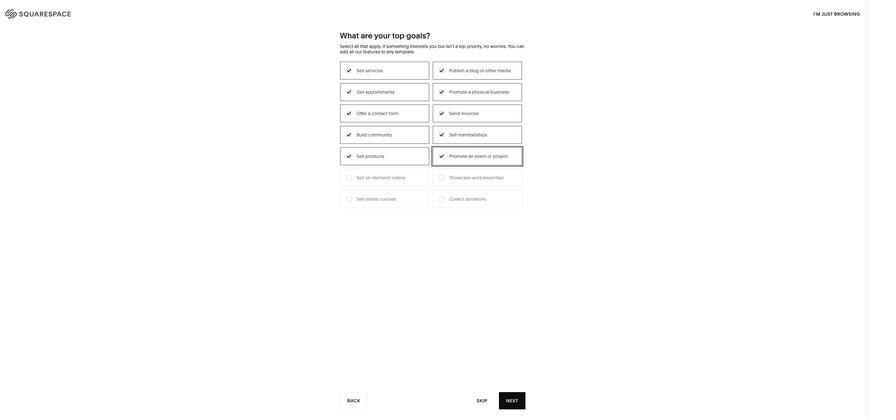 Task type: locate. For each thing, give the bounding box(es) containing it.
products
[[366, 153, 384, 159]]

template.
[[395, 49, 415, 55]]

invoices
[[462, 111, 479, 116]]

sell left services
[[357, 68, 364, 73]]

are
[[361, 31, 373, 40]]

a
[[456, 44, 458, 49], [466, 68, 469, 73], [469, 89, 471, 95], [368, 111, 371, 116]]

in
[[853, 10, 858, 16]]

goals?
[[407, 31, 431, 40]]

animals
[[454, 98, 471, 104]]

something
[[387, 44, 409, 49]]

you
[[508, 44, 516, 49]]

events link
[[368, 118, 388, 123]]

i'm just browsing link
[[814, 5, 861, 23]]

log
[[842, 10, 852, 16]]

send invoices
[[450, 111, 479, 116]]

project
[[493, 153, 508, 159]]

nature & animals
[[435, 98, 471, 104]]

all left our
[[350, 49, 354, 55]]

offer a contact form
[[357, 111, 399, 116]]

event
[[475, 153, 487, 159]]

0 vertical spatial promote
[[450, 89, 468, 95]]

& right home
[[449, 89, 452, 95]]

decor
[[453, 89, 466, 95]]

features
[[363, 49, 380, 55]]

business
[[491, 89, 510, 95]]

what are your top goals? select all that apply. if something interests you but isn't a top priority, no worries. you can add all our features to any template.
[[340, 31, 525, 55]]

donations
[[466, 196, 487, 202]]

professional services link
[[300, 98, 351, 104]]

a right decor on the right of the page
[[469, 89, 471, 95]]

back
[[348, 398, 361, 404]]

isn't
[[446, 44, 454, 49]]

1 vertical spatial or
[[488, 153, 492, 159]]

fitness
[[435, 108, 450, 114]]

sell left memberships
[[450, 132, 457, 138]]

appointments
[[366, 89, 395, 95]]

promote up nature & animals link
[[450, 89, 468, 95]]

build
[[357, 132, 367, 138]]

profits
[[340, 118, 354, 123]]

travel
[[368, 89, 380, 95]]

back button
[[340, 392, 368, 410]]

to
[[382, 49, 386, 55]]

community & non-profits
[[300, 118, 354, 123]]

priority,
[[467, 44, 483, 49]]

& right 'nature'
[[450, 98, 453, 104]]

promote left an
[[450, 153, 468, 159]]

or right blog
[[480, 68, 485, 73]]

a left blog
[[466, 68, 469, 73]]

a inside what are your top goals? select all that apply. if something interests you but isn't a top priority, no worries. you can add all our features to any template.
[[456, 44, 458, 49]]

a right isn't at the right top of the page
[[456, 44, 458, 49]]

promote
[[450, 89, 468, 95], [450, 153, 468, 159]]

& for decor
[[449, 89, 452, 95]]

1 horizontal spatial or
[[488, 153, 492, 159]]

sell left on-
[[357, 175, 364, 181]]

log             in
[[842, 10, 858, 16]]

sell
[[357, 68, 364, 73], [450, 132, 457, 138], [357, 153, 364, 159], [357, 175, 364, 181], [357, 196, 364, 202]]

promote an event or project
[[450, 153, 508, 159]]

home & decor link
[[435, 89, 472, 95]]

2 promote from the top
[[450, 153, 468, 159]]

sell left online
[[357, 196, 364, 202]]

real estate & properties link
[[368, 137, 424, 143]]

travel link
[[368, 89, 386, 95]]

a for offer a contact form
[[368, 111, 371, 116]]

top up something
[[392, 31, 405, 40]]

select
[[340, 44, 353, 49]]

next
[[506, 398, 519, 404]]

on-
[[366, 175, 373, 181]]

1 promote from the top
[[450, 89, 468, 95]]

get
[[357, 89, 364, 95]]

just
[[822, 11, 834, 17]]

restaurants link
[[368, 98, 399, 104]]

add
[[340, 49, 348, 55]]

media & podcasts link
[[368, 108, 412, 114]]

sell left products
[[357, 153, 364, 159]]

& left the non-
[[326, 118, 329, 123]]

0 horizontal spatial or
[[480, 68, 485, 73]]

sell for sell memberships
[[450, 132, 457, 138]]

or right event
[[488, 153, 492, 159]]

courses
[[380, 196, 396, 202]]

nature & animals link
[[435, 98, 478, 104]]

all
[[354, 44, 359, 49], [350, 49, 354, 55]]

videos
[[392, 175, 406, 181]]

that
[[360, 44, 368, 49]]

properties
[[396, 137, 418, 143]]

top right isn't at the right top of the page
[[459, 44, 466, 49]]

& right media
[[382, 108, 385, 114]]

log             in link
[[842, 10, 858, 16]]

1 horizontal spatial top
[[459, 44, 466, 49]]

media
[[368, 108, 381, 114]]

or for blog
[[480, 68, 485, 73]]

offer
[[357, 111, 367, 116]]

0 vertical spatial top
[[392, 31, 405, 40]]

estate
[[378, 137, 391, 143]]

1 horizontal spatial all
[[354, 44, 359, 49]]

community
[[369, 132, 392, 138]]

all left that
[[354, 44, 359, 49]]

squarespace logo link
[[13, 7, 182, 18]]

can
[[517, 44, 525, 49]]

& for non-
[[326, 118, 329, 123]]

interests
[[410, 44, 428, 49]]

showcase
[[450, 175, 471, 181]]

0 vertical spatial or
[[480, 68, 485, 73]]

sell memberships
[[450, 132, 488, 138]]

a right offer
[[368, 111, 371, 116]]

lusaka element
[[350, 219, 516, 418]]

publish a blog or other media
[[450, 68, 511, 73]]

1 vertical spatial promote
[[450, 153, 468, 159]]



Task type: describe. For each thing, give the bounding box(es) containing it.
publish
[[450, 68, 465, 73]]

you
[[429, 44, 437, 49]]

contact
[[372, 111, 388, 116]]

sell for sell products
[[357, 153, 364, 159]]

a for publish a blog or other media
[[466, 68, 469, 73]]

send
[[450, 111, 461, 116]]

real
[[368, 137, 377, 143]]

get appointments
[[357, 89, 395, 95]]

any
[[387, 49, 394, 55]]

or for event
[[488, 153, 492, 159]]

your
[[374, 31, 391, 40]]

community & non-profits link
[[300, 118, 360, 123]]

professional
[[300, 98, 326, 104]]

media & podcasts
[[368, 108, 405, 114]]

build community
[[357, 132, 392, 138]]

collect donations
[[450, 196, 487, 202]]

blog
[[470, 68, 479, 73]]

1 vertical spatial top
[[459, 44, 466, 49]]

lusaka image
[[350, 219, 516, 418]]

no
[[484, 44, 490, 49]]

professional services
[[300, 98, 345, 104]]

sell for sell services
[[357, 68, 364, 73]]

worries.
[[491, 44, 507, 49]]

& right "estate"
[[392, 137, 395, 143]]

& for animals
[[450, 98, 453, 104]]

sell online courses
[[357, 196, 396, 202]]

0 horizontal spatial all
[[350, 49, 354, 55]]

promote for promote an event or project
[[450, 153, 468, 159]]

what
[[340, 31, 359, 40]]

an
[[469, 153, 474, 159]]

squarespace logo image
[[13, 7, 87, 18]]

our
[[355, 49, 362, 55]]

a for promote a physical business
[[469, 89, 471, 95]]

physical
[[472, 89, 490, 95]]

form
[[389, 111, 399, 116]]

real estate & properties
[[368, 137, 418, 143]]

media
[[498, 68, 511, 73]]

services
[[327, 98, 345, 104]]

restaurants
[[368, 98, 393, 104]]

memberships
[[458, 132, 488, 138]]

if
[[383, 44, 385, 49]]

sell on-demand videos
[[357, 175, 406, 181]]

sell products
[[357, 153, 384, 159]]

showcase work/expertise
[[450, 175, 504, 181]]

sell services
[[357, 68, 383, 73]]

promote a physical business
[[450, 89, 510, 95]]

apply.
[[369, 44, 382, 49]]

demand
[[373, 175, 391, 181]]

sell for sell online courses
[[357, 196, 364, 202]]

community
[[300, 118, 325, 123]]

& for podcasts
[[382, 108, 385, 114]]

services
[[366, 68, 383, 73]]

next button
[[499, 392, 526, 410]]

home
[[435, 89, 448, 95]]

weddings
[[368, 127, 389, 133]]

non-
[[330, 118, 340, 123]]

i'm
[[814, 11, 821, 17]]

podcasts
[[386, 108, 405, 114]]

promote for promote a physical business
[[450, 89, 468, 95]]

collect
[[450, 196, 465, 202]]

home & decor
[[435, 89, 466, 95]]

0 horizontal spatial top
[[392, 31, 405, 40]]

work/expertise
[[472, 175, 504, 181]]

online
[[366, 196, 378, 202]]

other
[[486, 68, 497, 73]]

but
[[438, 44, 445, 49]]

sell for sell on-demand videos
[[357, 175, 364, 181]]

browsing
[[835, 11, 861, 17]]

skip button
[[470, 392, 495, 410]]



Task type: vqa. For each thing, say whether or not it's contained in the screenshot.
by
no



